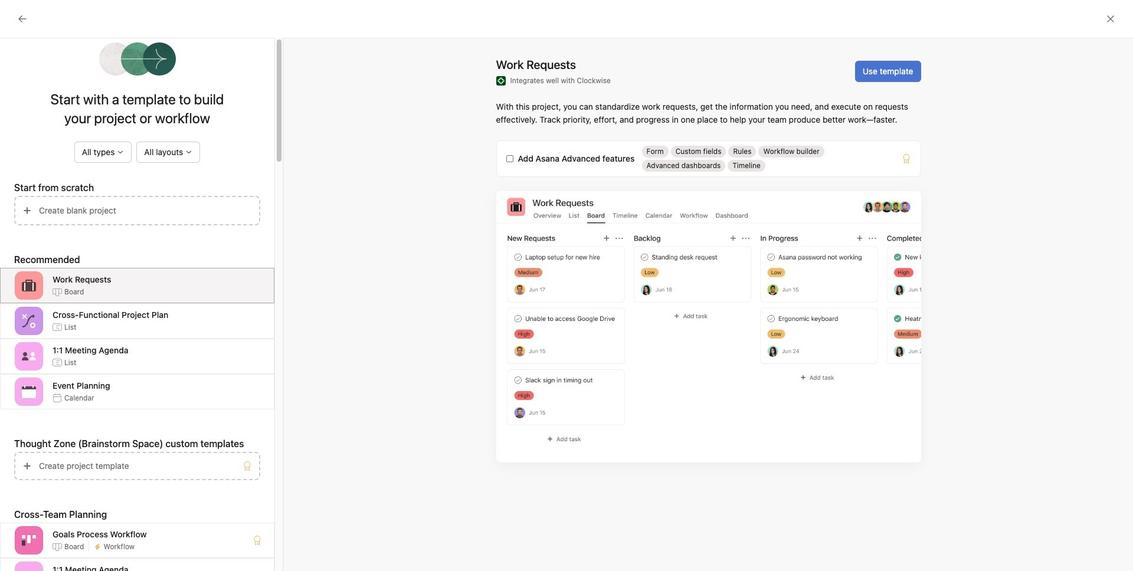 Task type: locate. For each thing, give the bounding box(es) containing it.
toolbar
[[653, 370, 973, 397]]

hide sidebar image
[[15, 9, 25, 19]]

insights element
[[0, 107, 142, 188]]

cross-functional project plan image
[[22, 314, 36, 328]]

1:1 meeting agenda image
[[22, 350, 36, 364]]

0 horizontal spatial list item
[[280, 475, 628, 496]]

numbered list image
[[793, 380, 800, 387]]

briefcase image
[[825, 461, 839, 475]]

None checkbox
[[506, 155, 513, 162]]

work requests image
[[22, 279, 36, 293]]

starred element
[[0, 188, 142, 230]]

list item
[[653, 450, 813, 486], [280, 475, 628, 496]]

close image
[[1106, 14, 1116, 24]]



Task type: describe. For each thing, give the bounding box(es) containing it.
clockwise image
[[496, 76, 506, 86]]

go back image
[[18, 14, 27, 24]]

goals process workflow image
[[22, 534, 36, 548]]

teams element
[[0, 311, 142, 353]]

global element
[[0, 29, 142, 100]]

link image
[[812, 380, 819, 387]]

event planning image
[[22, 385, 36, 399]]

1 horizontal spatial list item
[[653, 450, 813, 486]]



Task type: vqa. For each thing, say whether or not it's contained in the screenshot.
Cross-Functional Project Plan image
yes



